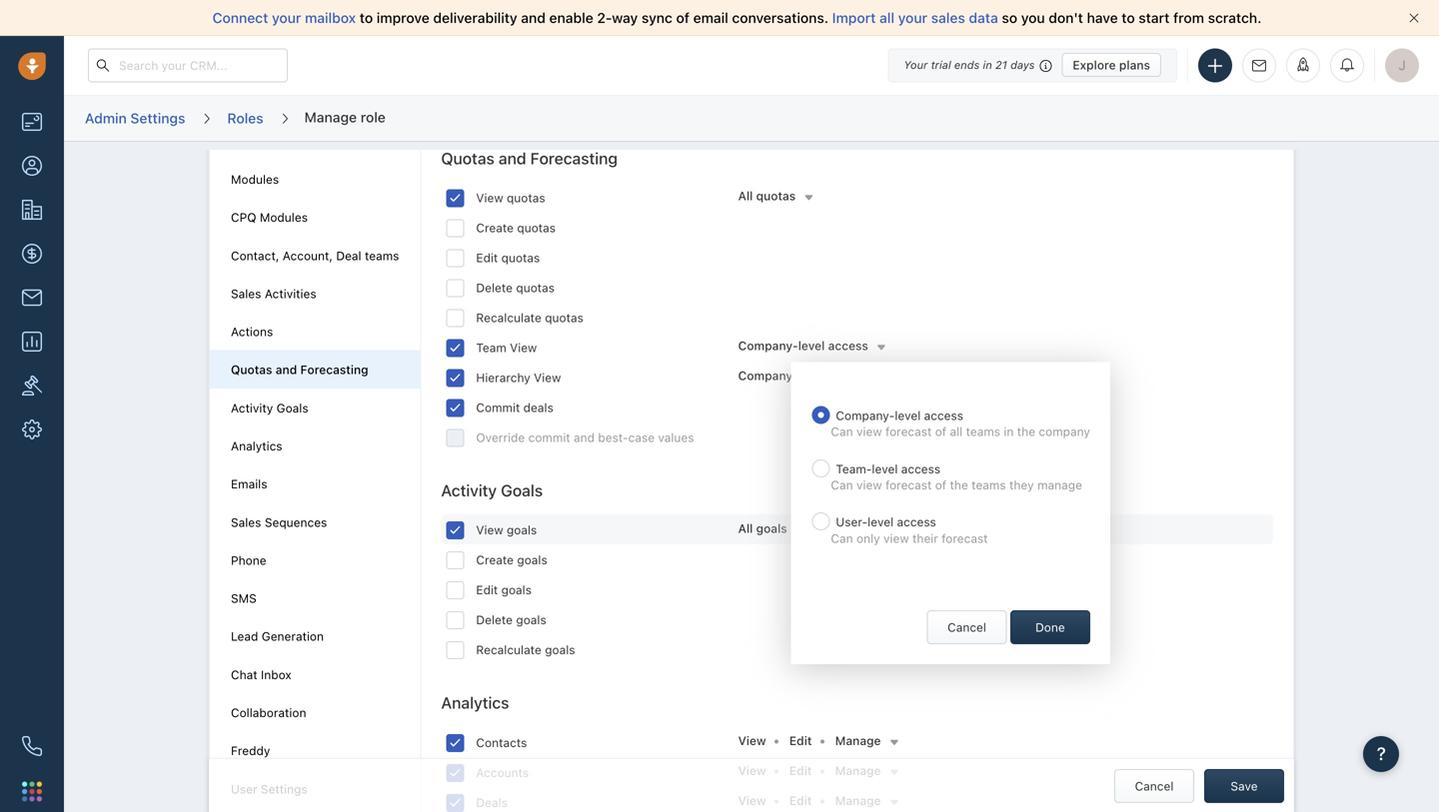 Task type: locate. For each thing, give the bounding box(es) containing it.
sales up the actions link
[[231, 287, 261, 301]]

create up 'edit goals'
[[476, 553, 514, 567]]

1 create from the top
[[476, 221, 514, 235]]

teams for company-level access
[[966, 425, 1001, 439]]

2 edit from the top
[[476, 583, 498, 597]]

view
[[476, 191, 503, 205], [510, 341, 537, 355], [534, 371, 561, 385], [476, 523, 503, 537]]

0 vertical spatial the
[[1017, 425, 1035, 439]]

1 horizontal spatial in
[[1004, 425, 1014, 439]]

goals down delete goals
[[545, 643, 575, 657]]

your
[[904, 58, 928, 71]]

forecast up team-level access
[[886, 425, 932, 439]]

0 vertical spatial all
[[738, 189, 753, 203]]

and left enable
[[521, 9, 546, 26]]

1 vertical spatial activity
[[441, 481, 497, 500]]

2 edit from the top
[[789, 764, 812, 778]]

settings
[[130, 110, 185, 126], [261, 782, 308, 796]]

activity goals
[[231, 401, 308, 415], [441, 481, 543, 500]]

1 vertical spatial quotas and forecasting
[[231, 363, 368, 377]]

edit
[[476, 251, 498, 265], [476, 583, 498, 597]]

level
[[798, 339, 825, 353], [798, 369, 825, 383], [895, 409, 921, 423], [872, 462, 898, 476], [868, 515, 894, 529]]

3 edit from the top
[[789, 794, 812, 808]]

best-
[[598, 431, 628, 445]]

delete down edit quotas
[[476, 281, 513, 295]]

1 vertical spatial cancel
[[1135, 780, 1174, 794]]

and
[[521, 9, 546, 26], [499, 149, 526, 168], [276, 363, 297, 377], [574, 431, 595, 445]]

sales for sales sequences
[[231, 515, 261, 529]]

send email image
[[1252, 59, 1266, 72]]

edit for deals
[[789, 794, 812, 808]]

quotas for all quotas
[[756, 189, 796, 203]]

admin settings link
[[84, 103, 186, 134]]

cancel button for done
[[927, 611, 1007, 645]]

sales up phone link
[[231, 515, 261, 529]]

0 vertical spatial activity
[[231, 401, 273, 415]]

access for can view forecast of all teams in the company
[[924, 409, 963, 423]]

1 horizontal spatial cancel
[[1135, 780, 1174, 794]]

activity up view goals
[[441, 481, 497, 500]]

forecasting up activity goals link in the left of the page
[[300, 363, 368, 377]]

goals up create goals
[[507, 523, 537, 537]]

1 delete from the top
[[476, 281, 513, 295]]

0 vertical spatial recalculate
[[476, 311, 542, 325]]

edit for edit goals
[[476, 583, 498, 597]]

teams right the deal
[[365, 249, 399, 263]]

roles link
[[226, 103, 264, 134]]

0 vertical spatial all
[[880, 9, 895, 26]]

and up the view quotas
[[499, 149, 526, 168]]

1 vertical spatial analytics
[[441, 694, 509, 713]]

company-
[[738, 339, 798, 353], [738, 369, 798, 383], [836, 409, 895, 423]]

0 vertical spatial edit
[[789, 734, 812, 748]]

deals
[[476, 796, 508, 810]]

quotas and forecasting up the view quotas
[[441, 149, 618, 168]]

0 vertical spatial create
[[476, 221, 514, 235]]

deal
[[336, 249, 361, 263]]

1 vertical spatial all
[[738, 522, 753, 536]]

0 horizontal spatial quotas
[[231, 363, 272, 377]]

1 recalculate from the top
[[476, 311, 542, 325]]

teams up can view forecast of the teams they manage
[[966, 425, 1001, 439]]

quotas down the actions link
[[231, 363, 272, 377]]

to left start
[[1122, 9, 1135, 26]]

forecasting
[[530, 149, 618, 168], [300, 363, 368, 377]]

cancel button left done button
[[927, 611, 1007, 645]]

0 vertical spatial analytics
[[231, 439, 282, 453]]

1 vertical spatial company-
[[738, 369, 798, 383]]

0 vertical spatial cancel button
[[927, 611, 1007, 645]]

roles
[[227, 110, 263, 126]]

all quotas
[[738, 189, 796, 203]]

of for company-level access
[[935, 425, 947, 439]]

goals down create goals
[[501, 583, 532, 597]]

2 vertical spatial of
[[935, 478, 947, 492]]

2 all from the top
[[738, 522, 753, 536]]

goals
[[276, 401, 308, 415], [501, 481, 543, 500]]

recalculate
[[476, 311, 542, 325], [476, 643, 542, 657]]

company-level access
[[738, 339, 868, 353], [738, 369, 868, 383], [836, 409, 963, 423]]

all up can view forecast of the teams they manage
[[950, 425, 963, 439]]

0 horizontal spatial cancel button
[[927, 611, 1007, 645]]

activity goals up view goals
[[441, 481, 543, 500]]

0 horizontal spatial settings
[[130, 110, 185, 126]]

can up team-
[[831, 425, 853, 439]]

0 vertical spatial sales
[[231, 287, 261, 301]]

0 horizontal spatial analytics
[[231, 439, 282, 453]]

0 horizontal spatial your
[[272, 9, 301, 26]]

import all your sales data link
[[832, 9, 1002, 26]]

to
[[360, 9, 373, 26], [1122, 9, 1135, 26]]

1 horizontal spatial quotas and forecasting
[[441, 149, 618, 168]]

2 can from the top
[[831, 478, 853, 492]]

2 sales from the top
[[231, 515, 261, 529]]

in left 21
[[983, 58, 992, 71]]

2 delete from the top
[[476, 613, 513, 627]]

sequences
[[265, 515, 327, 529]]

days
[[1011, 58, 1035, 71]]

teams
[[365, 249, 399, 263], [966, 425, 1001, 439], [972, 478, 1006, 492]]

cancel button left save
[[1114, 770, 1194, 804]]

settings right user
[[261, 782, 308, 796]]

of up can view forecast of the teams they manage
[[935, 425, 947, 439]]

sync
[[642, 9, 673, 26]]

phone link
[[231, 554, 266, 568]]

0 horizontal spatial in
[[983, 58, 992, 71]]

emails link
[[231, 477, 267, 491]]

goals down 'quotas and forecasting' link
[[276, 401, 308, 415]]

create up edit quotas
[[476, 221, 514, 235]]

import
[[832, 9, 876, 26]]

analytics up emails
[[231, 439, 282, 453]]

2 vertical spatial can
[[831, 531, 853, 545]]

1 vertical spatial edit
[[789, 764, 812, 778]]

activity
[[231, 401, 273, 415], [441, 481, 497, 500]]

can down team-
[[831, 478, 853, 492]]

inbox
[[261, 668, 292, 682]]

sales activities
[[231, 287, 316, 301]]

modules right 'cpq'
[[260, 211, 308, 225]]

0 horizontal spatial forecasting
[[300, 363, 368, 377]]

analytics up contacts
[[441, 694, 509, 713]]

1 vertical spatial the
[[950, 478, 968, 492]]

0 vertical spatial forecast
[[886, 425, 932, 439]]

1 horizontal spatial analytics
[[441, 694, 509, 713]]

1 vertical spatial forecasting
[[300, 363, 368, 377]]

1 horizontal spatial to
[[1122, 9, 1135, 26]]

the down the can view forecast of all teams in the company on the bottom right
[[950, 478, 968, 492]]

modules
[[231, 172, 279, 186], [260, 211, 308, 225]]

deals
[[523, 401, 554, 415]]

modules up 'cpq'
[[231, 172, 279, 186]]

goals for delete goals
[[516, 613, 546, 627]]

1 vertical spatial settings
[[261, 782, 308, 796]]

1 horizontal spatial forecasting
[[530, 149, 618, 168]]

all right import
[[880, 9, 895, 26]]

0 horizontal spatial quotas and forecasting
[[231, 363, 368, 377]]

0 horizontal spatial activity
[[231, 401, 273, 415]]

0 horizontal spatial to
[[360, 9, 373, 26]]

hierarchy
[[476, 371, 531, 385]]

edit up delete goals
[[476, 583, 498, 597]]

the left company
[[1017, 425, 1035, 439]]

0 vertical spatial quotas
[[441, 149, 495, 168]]

1 horizontal spatial cancel button
[[1114, 770, 1194, 804]]

activity goals up analytics link
[[231, 401, 308, 415]]

1 vertical spatial all
[[950, 425, 963, 439]]

scratch.
[[1208, 9, 1262, 26]]

all goals
[[738, 522, 787, 536]]

quotas for create quotas
[[517, 221, 556, 235]]

contact, account, deal teams
[[231, 249, 399, 263]]

1 vertical spatial forecast
[[886, 478, 932, 492]]

create for create quotas
[[476, 221, 514, 235]]

1 vertical spatial create
[[476, 553, 514, 567]]

cancel left save
[[1135, 780, 1174, 794]]

override
[[476, 431, 525, 445]]

collaboration link
[[231, 706, 306, 720]]

2 vertical spatial company-
[[836, 409, 895, 423]]

phone element
[[12, 727, 52, 767]]

1 all from the top
[[738, 189, 753, 203]]

1 horizontal spatial activity goals
[[441, 481, 543, 500]]

sales sequences
[[231, 515, 327, 529]]

0 vertical spatial cancel
[[948, 621, 986, 635]]

0 vertical spatial can
[[831, 425, 853, 439]]

0 horizontal spatial the
[[950, 478, 968, 492]]

their
[[913, 531, 938, 545]]

1 vertical spatial recalculate
[[476, 643, 542, 657]]

goals up recalculate goals
[[516, 613, 546, 627]]

quotas for recalculate quotas
[[545, 311, 584, 325]]

save
[[1231, 780, 1258, 794]]

0 vertical spatial settings
[[130, 110, 185, 126]]

create
[[476, 221, 514, 235], [476, 553, 514, 567]]

2 vertical spatial edit
[[789, 794, 812, 808]]

close image
[[1409, 13, 1419, 23]]

goals left user-
[[756, 522, 787, 536]]

2 vertical spatial forecast
[[942, 531, 988, 545]]

1 vertical spatial edit
[[476, 583, 498, 597]]

collaboration
[[231, 706, 306, 720]]

account,
[[283, 249, 333, 263]]

sms
[[231, 592, 257, 606]]

contacts
[[476, 736, 527, 750]]

1 can from the top
[[831, 425, 853, 439]]

hierarchy view
[[476, 371, 561, 385]]

2 vertical spatial company-level access
[[836, 409, 963, 423]]

of down team-level access
[[935, 478, 947, 492]]

goals for view goals
[[507, 523, 537, 537]]

1 vertical spatial in
[[1004, 425, 1014, 439]]

company
[[1039, 425, 1090, 439]]

all
[[738, 189, 753, 203], [738, 522, 753, 536]]

1 horizontal spatial your
[[898, 9, 928, 26]]

edit up 'delete quotas'
[[476, 251, 498, 265]]

save button
[[1204, 770, 1284, 804]]

1 vertical spatial cancel button
[[1114, 770, 1194, 804]]

1 horizontal spatial settings
[[261, 782, 308, 796]]

your trial ends in 21 days
[[904, 58, 1035, 71]]

0 vertical spatial goals
[[276, 401, 308, 415]]

2 create from the top
[[476, 553, 514, 567]]

quotas for edit quotas
[[501, 251, 540, 265]]

view up create goals
[[476, 523, 503, 537]]

conversations.
[[732, 9, 829, 26]]

commit
[[528, 431, 570, 445]]

commit deals
[[476, 401, 554, 415]]

recalculate up team view
[[476, 311, 542, 325]]

cancel
[[948, 621, 986, 635], [1135, 780, 1174, 794]]

0 vertical spatial delete
[[476, 281, 513, 295]]

recalculate down delete goals
[[476, 643, 542, 657]]

edit for accounts
[[789, 764, 812, 778]]

goals for edit goals
[[501, 583, 532, 597]]

quotas and forecasting up activity goals link in the left of the page
[[231, 363, 368, 377]]

recalculate quotas
[[476, 311, 584, 325]]

your left the mailbox at top left
[[272, 9, 301, 26]]

1 vertical spatial can
[[831, 478, 853, 492]]

forecasting up the view quotas
[[530, 149, 618, 168]]

quotas for delete quotas
[[516, 281, 555, 295]]

settings right admin
[[130, 110, 185, 126]]

commit
[[476, 401, 520, 415]]

1 vertical spatial activity goals
[[441, 481, 543, 500]]

goals up view goals
[[501, 481, 543, 500]]

goals for create goals
[[517, 553, 547, 567]]

can
[[831, 425, 853, 439], [831, 478, 853, 492], [831, 531, 853, 545]]

accounts
[[476, 766, 529, 780]]

1 vertical spatial of
[[935, 425, 947, 439]]

edit quotas
[[476, 251, 540, 265]]

level for can view forecast of the teams they manage
[[872, 462, 898, 476]]

edit for edit quotas
[[476, 251, 498, 265]]

2 recalculate from the top
[[476, 643, 542, 657]]

1 vertical spatial sales
[[231, 515, 261, 529]]

2 to from the left
[[1122, 9, 1135, 26]]

all for all goals
[[738, 522, 753, 536]]

plans
[[1119, 58, 1150, 72]]

access for can view forecast of the teams they manage
[[901, 462, 941, 476]]

can for company-level access
[[831, 425, 853, 439]]

0 horizontal spatial all
[[880, 9, 895, 26]]

sales
[[231, 287, 261, 301], [231, 515, 261, 529]]

of right sync
[[676, 9, 690, 26]]

1 vertical spatial goals
[[501, 481, 543, 500]]

0 horizontal spatial goals
[[276, 401, 308, 415]]

view
[[857, 425, 882, 439], [857, 478, 882, 492], [884, 531, 909, 545], [738, 734, 766, 748], [738, 764, 766, 778], [738, 794, 766, 808]]

teams left they
[[972, 478, 1006, 492]]

1 vertical spatial delete
[[476, 613, 513, 627]]

forecast for company-
[[886, 425, 932, 439]]

cancel left done button
[[948, 621, 986, 635]]

forecast right their
[[942, 531, 988, 545]]

1 horizontal spatial quotas
[[441, 149, 495, 168]]

Search your CRM... text field
[[88, 48, 288, 82]]

connect your mailbox to improve deliverability and enable 2-way sync of email conversations. import all your sales data so you don't have to start from scratch.
[[212, 9, 1262, 26]]

manage
[[304, 109, 357, 125]]

forecast down team-level access
[[886, 478, 932, 492]]

can down user-
[[831, 531, 853, 545]]

only
[[857, 531, 880, 545]]

phone
[[231, 554, 266, 568]]

generation
[[262, 630, 324, 644]]

3 can from the top
[[831, 531, 853, 545]]

0 vertical spatial activity goals
[[231, 401, 308, 415]]

delete down 'edit goals'
[[476, 613, 513, 627]]

quotas up the view quotas
[[441, 149, 495, 168]]

user-
[[836, 515, 868, 529]]

in up they
[[1004, 425, 1014, 439]]

goals down view goals
[[517, 553, 547, 567]]

activity up analytics link
[[231, 401, 273, 415]]

0 vertical spatial edit
[[476, 251, 498, 265]]

2 vertical spatial teams
[[972, 478, 1006, 492]]

your left sales
[[898, 9, 928, 26]]

1 vertical spatial teams
[[966, 425, 1001, 439]]

1 edit from the top
[[476, 251, 498, 265]]

1 sales from the top
[[231, 287, 261, 301]]

0 horizontal spatial cancel
[[948, 621, 986, 635]]

edit goals
[[476, 583, 532, 597]]

to right the mailbox at top left
[[360, 9, 373, 26]]

0 vertical spatial in
[[983, 58, 992, 71]]



Task type: describe. For each thing, give the bounding box(es) containing it.
delete goals
[[476, 613, 546, 627]]

create goals
[[476, 553, 547, 567]]

view up create quotas
[[476, 191, 503, 205]]

emails
[[231, 477, 267, 491]]

can for user-level access
[[831, 531, 853, 545]]

way
[[612, 9, 638, 26]]

1 vertical spatial company-level access
[[738, 369, 868, 383]]

sales for sales activities
[[231, 287, 261, 301]]

phone image
[[22, 737, 42, 757]]

0 vertical spatial company-level access
[[738, 339, 868, 353]]

cpq modules link
[[231, 211, 308, 225]]

create for create goals
[[476, 553, 514, 567]]

activities
[[265, 287, 316, 301]]

team-
[[836, 462, 872, 476]]

cancel for save
[[1135, 780, 1174, 794]]

0 vertical spatial teams
[[365, 249, 399, 263]]

1 to from the left
[[360, 9, 373, 26]]

contact,
[[231, 249, 279, 263]]

view quotas
[[476, 191, 545, 205]]

1 your from the left
[[272, 9, 301, 26]]

contact, account, deal teams link
[[231, 249, 399, 263]]

quotas for view quotas
[[507, 191, 545, 205]]

what's new image
[[1296, 57, 1310, 71]]

1 vertical spatial quotas
[[231, 363, 272, 377]]

0 vertical spatial of
[[676, 9, 690, 26]]

view up deals
[[534, 371, 561, 385]]

analytics link
[[231, 439, 282, 453]]

1 horizontal spatial all
[[950, 425, 963, 439]]

cpq
[[231, 211, 256, 225]]

properties image
[[22, 376, 42, 396]]

lead generation link
[[231, 630, 324, 644]]

view up hierarchy view
[[510, 341, 537, 355]]

2-
[[597, 9, 612, 26]]

case
[[628, 431, 655, 445]]

sms link
[[231, 592, 257, 606]]

1 horizontal spatial activity
[[441, 481, 497, 500]]

enable
[[549, 9, 593, 26]]

freddy
[[231, 744, 270, 758]]

1 horizontal spatial the
[[1017, 425, 1035, 439]]

recalculate for and
[[476, 311, 542, 325]]

you
[[1021, 9, 1045, 26]]

0 vertical spatial company-
[[738, 339, 798, 353]]

role
[[361, 109, 386, 125]]

user-level access
[[836, 515, 936, 529]]

explore plans
[[1073, 58, 1150, 72]]

access for can only view their forecast
[[897, 515, 936, 529]]

quotas and forecasting link
[[231, 363, 368, 377]]

of for team-level access
[[935, 478, 947, 492]]

mailbox
[[305, 9, 356, 26]]

freshworks switcher image
[[22, 782, 42, 802]]

actions link
[[231, 325, 273, 339]]

1 edit from the top
[[789, 734, 812, 748]]

done
[[1035, 621, 1065, 635]]

manage role
[[304, 109, 386, 125]]

deliverability
[[433, 9, 517, 26]]

cpq modules
[[231, 211, 308, 225]]

improve
[[377, 9, 430, 26]]

create quotas
[[476, 221, 556, 235]]

recalculate for goals
[[476, 643, 542, 657]]

they
[[1009, 478, 1034, 492]]

admin
[[85, 110, 127, 126]]

settings for admin settings
[[130, 110, 185, 126]]

chat inbox
[[231, 668, 292, 682]]

from
[[1173, 9, 1204, 26]]

delete for delete quotas
[[476, 281, 513, 295]]

start
[[1139, 9, 1170, 26]]

email
[[693, 9, 728, 26]]

connect
[[212, 9, 268, 26]]

forecast for team-
[[886, 478, 932, 492]]

cancel for done
[[948, 621, 986, 635]]

sales activities link
[[231, 287, 316, 301]]

1 vertical spatial modules
[[260, 211, 308, 225]]

chat inbox link
[[231, 668, 292, 682]]

team view
[[476, 341, 537, 355]]

user settings link
[[231, 782, 308, 796]]

sales sequences link
[[231, 515, 327, 529]]

goals for all goals
[[756, 522, 787, 536]]

1 horizontal spatial goals
[[501, 481, 543, 500]]

0 vertical spatial forecasting
[[530, 149, 618, 168]]

delete quotas
[[476, 281, 555, 295]]

lead generation
[[231, 630, 324, 644]]

values
[[658, 431, 694, 445]]

explore
[[1073, 58, 1116, 72]]

actions
[[231, 325, 273, 339]]

all for all quotas
[[738, 189, 753, 203]]

level for can only view their forecast
[[868, 515, 894, 529]]

settings for user settings
[[261, 782, 308, 796]]

delete for delete goals
[[476, 613, 513, 627]]

can for team-level access
[[831, 478, 853, 492]]

can only view their forecast
[[831, 531, 988, 545]]

level for can view forecast of all teams in the company
[[895, 409, 921, 423]]

user settings
[[231, 782, 308, 796]]

chat
[[231, 668, 257, 682]]

teams for team-level access
[[972, 478, 1006, 492]]

0 vertical spatial modules
[[231, 172, 279, 186]]

can view forecast of the teams they manage
[[831, 478, 1082, 492]]

can view forecast of all teams in the company
[[831, 425, 1090, 439]]

cancel button for save
[[1114, 770, 1194, 804]]

don't
[[1049, 9, 1083, 26]]

team
[[476, 341, 506, 355]]

and up activity goals link in the left of the page
[[276, 363, 297, 377]]

activity goals link
[[231, 401, 308, 415]]

admin settings
[[85, 110, 185, 126]]

goals for recalculate goals
[[545, 643, 575, 657]]

modules link
[[231, 172, 279, 186]]

ends
[[954, 58, 980, 71]]

2 your from the left
[[898, 9, 928, 26]]

user
[[231, 782, 257, 796]]

21
[[995, 58, 1007, 71]]

have
[[1087, 9, 1118, 26]]

and left "best-"
[[574, 431, 595, 445]]

0 horizontal spatial activity goals
[[231, 401, 308, 415]]

0 vertical spatial quotas and forecasting
[[441, 149, 618, 168]]

done button
[[1010, 611, 1090, 645]]

explore plans link
[[1062, 53, 1161, 77]]

override commit and best-case values
[[476, 431, 694, 445]]



Task type: vqa. For each thing, say whether or not it's contained in the screenshot.
seventh Edit activity from the bottom of the page
no



